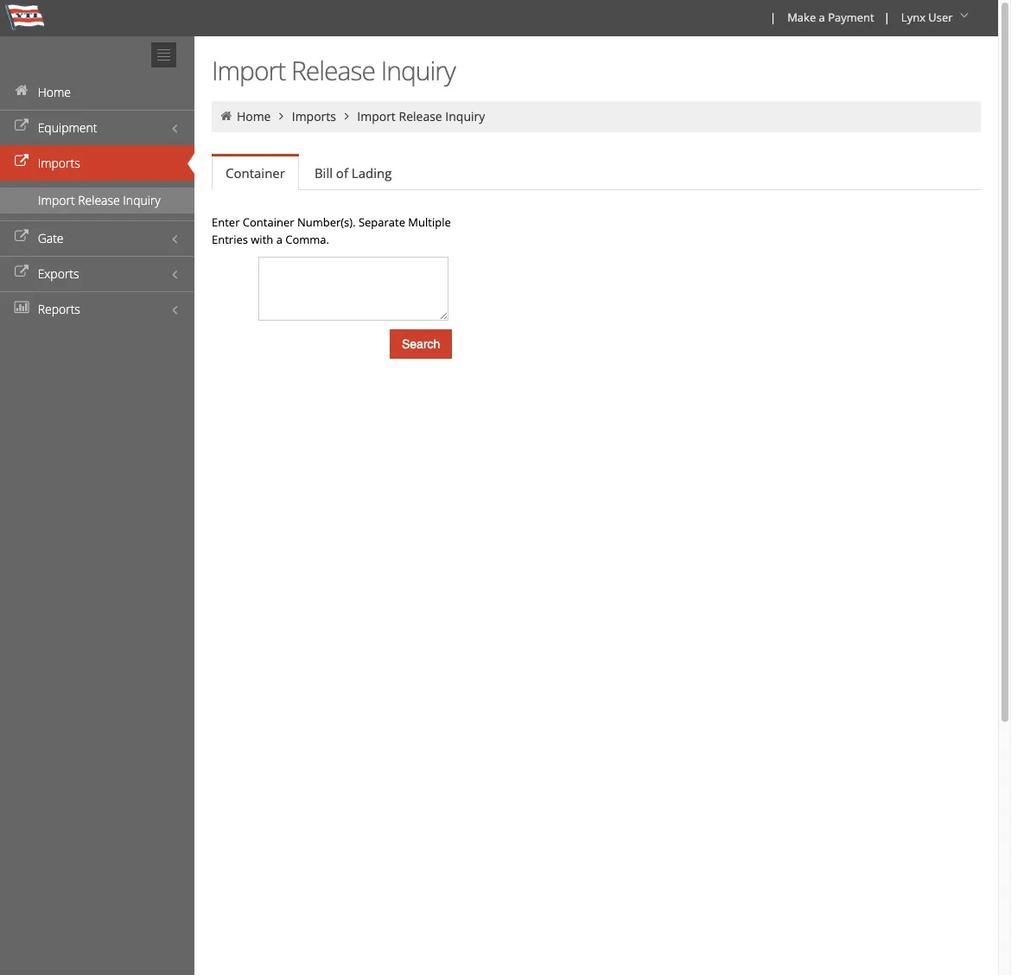 Task type: locate. For each thing, give the bounding box(es) containing it.
0 horizontal spatial import
[[38, 192, 75, 208]]

home up equipment
[[38, 84, 71, 100]]

1 vertical spatial home image
[[219, 110, 234, 122]]

1 vertical spatial import release inquiry
[[357, 108, 485, 125]]

| left make
[[771, 10, 777, 25]]

inquiry
[[381, 53, 456, 88], [446, 108, 485, 125], [123, 192, 161, 208]]

make a payment link
[[780, 0, 881, 36]]

import release inquiry inside 'link'
[[38, 192, 161, 208]]

a right make
[[820, 10, 826, 25]]

inquiry inside 'link'
[[123, 192, 161, 208]]

import release inquiry link up gate link
[[0, 188, 195, 214]]

external link image inside the equipment link
[[13, 120, 30, 132]]

angle right image up of
[[339, 110, 355, 122]]

equipment link
[[0, 110, 195, 145]]

home link up equipment
[[0, 74, 195, 110]]

a
[[820, 10, 826, 25], [276, 232, 283, 247]]

release
[[291, 53, 375, 88], [399, 108, 443, 125], [78, 192, 120, 208]]

container
[[226, 164, 285, 182], [243, 214, 295, 230]]

equipment
[[38, 119, 97, 136]]

0 horizontal spatial home
[[38, 84, 71, 100]]

1 vertical spatial a
[[276, 232, 283, 247]]

lynx user link
[[894, 0, 980, 36]]

home image
[[13, 85, 30, 97], [219, 110, 234, 122]]

import release inquiry link up lading
[[357, 108, 485, 125]]

external link image
[[13, 120, 30, 132], [13, 231, 30, 243], [13, 266, 30, 278]]

0 horizontal spatial import release inquiry link
[[0, 188, 195, 214]]

0 vertical spatial imports link
[[292, 108, 336, 125]]

home link
[[0, 74, 195, 110], [237, 108, 271, 125]]

imports link down equipment
[[0, 145, 195, 181]]

0 horizontal spatial home image
[[13, 85, 30, 97]]

1 horizontal spatial release
[[291, 53, 375, 88]]

1 horizontal spatial import
[[212, 53, 286, 88]]

0 vertical spatial import
[[212, 53, 286, 88]]

separate
[[359, 214, 406, 230]]

3 external link image from the top
[[13, 266, 30, 278]]

entries
[[212, 232, 248, 247]]

make a payment
[[788, 10, 875, 25]]

import for the right import release inquiry 'link'
[[357, 108, 396, 125]]

2 vertical spatial release
[[78, 192, 120, 208]]

external link image left gate
[[13, 231, 30, 243]]

import release inquiry
[[212, 53, 456, 88], [357, 108, 485, 125], [38, 192, 161, 208]]

0 vertical spatial container
[[226, 164, 285, 182]]

imports down equipment
[[38, 155, 80, 171]]

1 vertical spatial inquiry
[[446, 108, 485, 125]]

imports link
[[292, 108, 336, 125], [0, 145, 195, 181]]

0 horizontal spatial home link
[[0, 74, 195, 110]]

0 vertical spatial home
[[38, 84, 71, 100]]

1 horizontal spatial home link
[[237, 108, 271, 125]]

home up container link
[[237, 108, 271, 125]]

1 | from the left
[[771, 10, 777, 25]]

user
[[929, 10, 954, 25]]

None text field
[[259, 257, 449, 321]]

1 vertical spatial imports link
[[0, 145, 195, 181]]

0 vertical spatial external link image
[[13, 120, 30, 132]]

0 vertical spatial a
[[820, 10, 826, 25]]

0 horizontal spatial angle right image
[[274, 110, 289, 122]]

a right with
[[276, 232, 283, 247]]

1 vertical spatial home
[[237, 108, 271, 125]]

container up enter
[[226, 164, 285, 182]]

1 external link image from the top
[[13, 120, 30, 132]]

2 external link image from the top
[[13, 231, 30, 243]]

0 horizontal spatial release
[[78, 192, 120, 208]]

angle right image up container link
[[274, 110, 289, 122]]

home image up container link
[[219, 110, 234, 122]]

2 vertical spatial import release inquiry
[[38, 192, 161, 208]]

external link image inside gate link
[[13, 231, 30, 243]]

2 horizontal spatial import
[[357, 108, 396, 125]]

container link
[[212, 157, 299, 190]]

imports up bill
[[292, 108, 336, 125]]

1 horizontal spatial imports link
[[292, 108, 336, 125]]

gate link
[[0, 221, 195, 256]]

external link image up bar chart image
[[13, 266, 30, 278]]

2 vertical spatial inquiry
[[123, 192, 161, 208]]

2 vertical spatial external link image
[[13, 266, 30, 278]]

bar chart image
[[13, 302, 30, 314]]

home
[[38, 84, 71, 100], [237, 108, 271, 125]]

1 horizontal spatial imports
[[292, 108, 336, 125]]

external link image for equipment
[[13, 120, 30, 132]]

make
[[788, 10, 817, 25]]

1 horizontal spatial angle right image
[[339, 110, 355, 122]]

0 vertical spatial home image
[[13, 85, 30, 97]]

1 horizontal spatial home image
[[219, 110, 234, 122]]

|
[[771, 10, 777, 25], [885, 10, 891, 25]]

imports link up bill
[[292, 108, 336, 125]]

2 vertical spatial import
[[38, 192, 75, 208]]

angle right image
[[274, 110, 289, 122], [339, 110, 355, 122]]

1 vertical spatial imports
[[38, 155, 80, 171]]

1 horizontal spatial a
[[820, 10, 826, 25]]

with
[[251, 232, 274, 247]]

1 vertical spatial container
[[243, 214, 295, 230]]

0 vertical spatial import release inquiry link
[[357, 108, 485, 125]]

0 horizontal spatial imports
[[38, 155, 80, 171]]

home image up external link image
[[13, 85, 30, 97]]

import
[[212, 53, 286, 88], [357, 108, 396, 125], [38, 192, 75, 208]]

home link up container link
[[237, 108, 271, 125]]

payment
[[829, 10, 875, 25]]

exports
[[38, 266, 79, 282]]

import for the bottommost import release inquiry 'link'
[[38, 192, 75, 208]]

comma.
[[286, 232, 329, 247]]

1 vertical spatial import
[[357, 108, 396, 125]]

external link image up external link image
[[13, 120, 30, 132]]

1 horizontal spatial |
[[885, 10, 891, 25]]

imports
[[292, 108, 336, 125], [38, 155, 80, 171]]

external link image inside exports link
[[13, 266, 30, 278]]

import inside 'link'
[[38, 192, 75, 208]]

| left lynx
[[885, 10, 891, 25]]

import release inquiry link
[[357, 108, 485, 125], [0, 188, 195, 214]]

import release inquiry for the bottommost import release inquiry 'link'
[[38, 192, 161, 208]]

0 horizontal spatial a
[[276, 232, 283, 247]]

0 vertical spatial inquiry
[[381, 53, 456, 88]]

1 vertical spatial external link image
[[13, 231, 30, 243]]

0 vertical spatial release
[[291, 53, 375, 88]]

container up with
[[243, 214, 295, 230]]

0 horizontal spatial |
[[771, 10, 777, 25]]

bill of lading link
[[301, 156, 406, 190]]

1 vertical spatial release
[[399, 108, 443, 125]]



Task type: vqa. For each thing, say whether or not it's contained in the screenshot.
the left "home" image
no



Task type: describe. For each thing, give the bounding box(es) containing it.
import release inquiry for the right import release inquiry 'link'
[[357, 108, 485, 125]]

0 vertical spatial import release inquiry
[[212, 53, 456, 88]]

external link image for gate
[[13, 231, 30, 243]]

search
[[402, 337, 441, 351]]

lynx user
[[902, 10, 954, 25]]

reports link
[[0, 291, 195, 327]]

external link image for exports
[[13, 266, 30, 278]]

of
[[336, 164, 348, 182]]

container inside enter container number(s).  separate multiple entries with a comma.
[[243, 214, 295, 230]]

gate
[[38, 230, 64, 246]]

1 angle right image from the left
[[274, 110, 289, 122]]

2 angle right image from the left
[[339, 110, 355, 122]]

exports link
[[0, 256, 195, 291]]

bill
[[315, 164, 333, 182]]

reports
[[38, 301, 80, 317]]

1 horizontal spatial home
[[237, 108, 271, 125]]

a inside enter container number(s).  separate multiple entries with a comma.
[[276, 232, 283, 247]]

2 horizontal spatial release
[[399, 108, 443, 125]]

2 | from the left
[[885, 10, 891, 25]]

angle down image
[[957, 10, 974, 22]]

inquiry for the bottommost import release inquiry 'link'
[[123, 192, 161, 208]]

bill of lading
[[315, 164, 392, 182]]

1 vertical spatial import release inquiry link
[[0, 188, 195, 214]]

0 vertical spatial imports
[[292, 108, 336, 125]]

lading
[[352, 164, 392, 182]]

multiple
[[409, 214, 451, 230]]

number(s).
[[297, 214, 356, 230]]

1 horizontal spatial import release inquiry link
[[357, 108, 485, 125]]

external link image
[[13, 156, 30, 168]]

enter
[[212, 214, 240, 230]]

enter container number(s).  separate multiple entries with a comma.
[[212, 214, 451, 247]]

inquiry for the right import release inquiry 'link'
[[446, 108, 485, 125]]

lynx
[[902, 10, 926, 25]]

0 horizontal spatial imports link
[[0, 145, 195, 181]]

search button
[[390, 330, 453, 359]]



